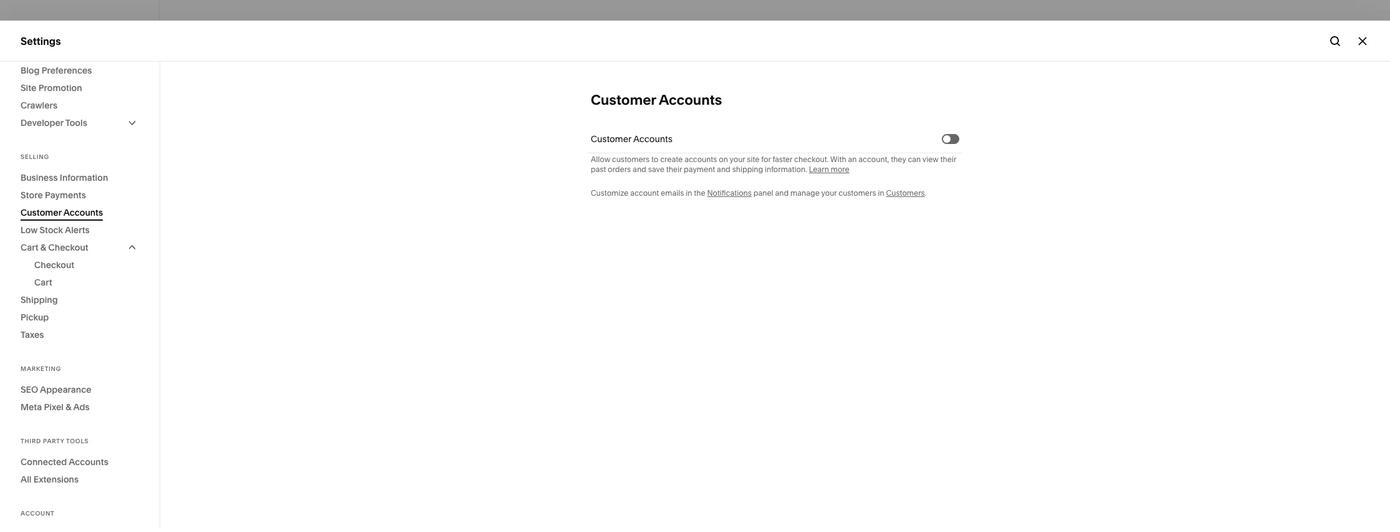 Task type: vqa. For each thing, say whether or not it's contained in the screenshot.
Discounts
yes



Task type: describe. For each thing, give the bounding box(es) containing it.
contacts
[[21, 251, 64, 263]]

with
[[831, 155, 847, 164]]

all
[[21, 474, 31, 485]]

1 vertical spatial customer
[[591, 133, 632, 145]]

shipping
[[733, 165, 763, 174]]

asset
[[21, 366, 48, 378]]

site
[[747, 155, 760, 164]]

selling tools link
[[27, 203, 145, 224]]

1 in from the left
[[686, 188, 693, 198]]

checkout inside dropdown button
[[48, 242, 88, 253]]

customers inside the "allow customers to create accounts on your site for faster checkout. with an account, they can view their past orders and save their payment and shipping information."
[[612, 155, 650, 164]]

faster
[[773, 155, 793, 164]]

greg robinson robinsongreg175@gmail.com
[[50, 451, 152, 471]]

you're
[[972, 127, 1002, 140]]

low stock alerts link
[[21, 221, 139, 239]]

analytics
[[21, 273, 64, 286]]

asset library
[[21, 366, 83, 378]]

accounts inside connected accounts all extensions
[[69, 457, 108, 468]]

selling link
[[21, 99, 138, 114]]

contacts link
[[21, 250, 138, 265]]

customer inside customer accounts link
[[21, 207, 62, 218]]

crawlers
[[21, 100, 57, 111]]

when
[[943, 127, 970, 140]]

help
[[21, 411, 43, 423]]

Customer Accounts checkbox
[[944, 135, 951, 143]]

cart & checkout button
[[21, 239, 139, 256]]

learn more link
[[809, 165, 850, 174]]

pickup link
[[21, 309, 139, 326]]

checkout cart
[[34, 259, 74, 288]]

extensions
[[34, 474, 79, 485]]

promotion
[[38, 82, 82, 94]]

customer accounts link
[[21, 204, 139, 221]]

shipping
[[21, 294, 58, 306]]

greg
[[50, 451, 68, 461]]

cart link
[[34, 274, 139, 291]]

analytics link
[[21, 273, 138, 287]]

crawlers link
[[21, 97, 139, 114]]

1 marketing from the top
[[21, 228, 69, 241]]

2 vertical spatial tools
[[66, 438, 89, 445]]

on
[[719, 155, 728, 164]]

store
[[21, 190, 43, 201]]

meta pixel & ads link
[[21, 399, 139, 416]]

they
[[891, 155, 906, 164]]

asset library link
[[21, 365, 138, 380]]

blog preferences link
[[21, 62, 139, 79]]

invoicing link
[[27, 181, 145, 203]]

pixel
[[44, 402, 64, 413]]

all extensions link
[[21, 471, 139, 488]]

1 horizontal spatial customers
[[839, 188, 877, 198]]

0 horizontal spatial and
[[633, 165, 647, 174]]

allow
[[591, 155, 611, 164]]

2 horizontal spatial and
[[775, 188, 789, 198]]

create
[[661, 155, 683, 164]]

pickup
[[21, 312, 49, 323]]

cart & checkout
[[21, 242, 88, 253]]

1 vertical spatial checkout
[[34, 259, 74, 271]]

selling inside "link"
[[21, 100, 53, 112]]

website link
[[21, 77, 138, 92]]

taxes
[[21, 329, 44, 341]]

cart inside checkout cart
[[34, 277, 52, 288]]

shipping link
[[21, 291, 139, 309]]

2 vertical spatial customer accounts
[[21, 207, 103, 218]]

.
[[925, 188, 927, 198]]

information.
[[765, 165, 808, 174]]

can
[[908, 155, 921, 164]]

party
[[43, 438, 64, 445]]

view
[[923, 155, 939, 164]]

2 in from the left
[[878, 188, 885, 198]]

meta
[[21, 402, 42, 413]]

discounts
[[27, 165, 69, 176]]

accounts up low stock alerts link
[[63, 207, 103, 218]]

library
[[50, 366, 83, 378]]

0 vertical spatial customer accounts
[[591, 92, 722, 109]]

0 horizontal spatial their
[[666, 165, 682, 174]]

publish
[[1096, 127, 1131, 140]]

account
[[21, 510, 55, 517]]

notifications link
[[708, 188, 752, 198]]

0 vertical spatial customer
[[591, 92, 656, 109]]

stock
[[40, 225, 63, 236]]

third party tools
[[21, 438, 89, 445]]

customers link
[[886, 188, 925, 198]]

& inside dropdown button
[[40, 242, 46, 253]]

when you're ready, subscribe to publish your site.
[[943, 127, 1175, 140]]

developer tools
[[21, 117, 87, 128]]

ready,
[[1004, 127, 1033, 140]]

payments
[[45, 190, 86, 201]]

scheduling
[[21, 296, 74, 308]]



Task type: locate. For each thing, give the bounding box(es) containing it.
seo
[[21, 384, 38, 395]]

0 horizontal spatial in
[[686, 188, 693, 198]]

alerts
[[65, 225, 90, 236]]

accounts up "create"
[[634, 133, 673, 145]]

checkout link
[[34, 256, 139, 274]]

& left ads
[[66, 402, 71, 413]]

marketing
[[21, 228, 69, 241], [21, 365, 61, 372]]

0 horizontal spatial your
[[730, 155, 746, 164]]

2 vertical spatial your
[[822, 188, 837, 198]]

cart inside dropdown button
[[21, 242, 38, 253]]

tools down payments
[[57, 208, 79, 219]]

customers
[[612, 155, 650, 164], [839, 188, 877, 198]]

save
[[648, 165, 665, 174]]

customers up "orders"
[[612, 155, 650, 164]]

customers down more
[[839, 188, 877, 198]]

orders link
[[27, 139, 145, 160]]

1 vertical spatial their
[[666, 165, 682, 174]]

1 vertical spatial customer accounts
[[591, 133, 673, 145]]

low
[[21, 225, 38, 236]]

the
[[694, 188, 706, 198]]

customize account emails in the notifications panel and manage your customers in customers .
[[591, 188, 927, 198]]

manage
[[791, 188, 820, 198]]

ads
[[73, 402, 90, 413]]

1 horizontal spatial your
[[822, 188, 837, 198]]

in left the at top
[[686, 188, 693, 198]]

tools inside selling tools link
[[57, 208, 79, 219]]

accounts up all extensions link
[[69, 457, 108, 468]]

business
[[21, 172, 58, 183]]

1 vertical spatial marketing
[[21, 365, 61, 372]]

1 horizontal spatial in
[[878, 188, 885, 198]]

0 vertical spatial to
[[1084, 127, 1094, 140]]

subscribe
[[1035, 127, 1082, 140]]

customer accounts down payments
[[21, 207, 103, 218]]

customize
[[591, 188, 629, 198]]

preferences
[[42, 65, 92, 76]]

1 horizontal spatial to
[[1084, 127, 1094, 140]]

products
[[27, 123, 65, 134]]

learn
[[809, 165, 829, 174]]

shipping pickup taxes
[[21, 294, 58, 341]]

tools for developer tools
[[65, 117, 87, 128]]

0 vertical spatial tools
[[65, 117, 87, 128]]

an
[[848, 155, 857, 164]]

1 vertical spatial your
[[730, 155, 746, 164]]

orders
[[608, 165, 631, 174]]

customer accounts up "create"
[[591, 92, 722, 109]]

cart up 'shipping'
[[34, 277, 52, 288]]

allow customers to create accounts on your site for faster checkout. with an account, they can view their past orders and save their payment and shipping information.
[[591, 155, 957, 174]]

robinsongreg175@gmail.com
[[50, 461, 152, 471]]

to inside the "allow customers to create accounts on your site for faster checkout. with an account, they can view their past orders and save their payment and shipping information."
[[652, 155, 659, 164]]

developer tools link
[[21, 114, 139, 132]]

settings up blog
[[21, 35, 61, 47]]

0 horizontal spatial customers
[[612, 155, 650, 164]]

business information link
[[21, 169, 139, 186]]

settings
[[21, 35, 61, 47], [21, 388, 60, 401]]

1 vertical spatial customers
[[839, 188, 877, 198]]

their right 'view'
[[941, 155, 957, 164]]

seo appearance link
[[21, 381, 139, 399]]

blog
[[21, 65, 40, 76]]

accounts
[[685, 155, 717, 164]]

information
[[60, 172, 108, 183]]

tools up robinson
[[66, 438, 89, 445]]

tools down the selling "link"
[[65, 117, 87, 128]]

in
[[686, 188, 693, 198], [878, 188, 885, 198]]

2 settings from the top
[[21, 388, 60, 401]]

payment
[[684, 165, 715, 174]]

2 marketing from the top
[[21, 365, 61, 372]]

1 vertical spatial &
[[66, 402, 71, 413]]

business information store payments
[[21, 172, 108, 201]]

1 vertical spatial cart
[[34, 277, 52, 288]]

products link
[[27, 118, 145, 139]]

0 vertical spatial marketing
[[21, 228, 69, 241]]

panel
[[754, 188, 774, 198]]

site.
[[1156, 127, 1175, 140]]

0 vertical spatial settings
[[21, 35, 61, 47]]

connected
[[21, 457, 67, 468]]

0 vertical spatial your
[[1133, 127, 1154, 140]]

your left the site.
[[1133, 127, 1154, 140]]

1 vertical spatial to
[[652, 155, 659, 164]]

their down "create"
[[666, 165, 682, 174]]

your inside the "allow customers to create accounts on your site for faster checkout. with an account, they can view their past orders and save their payment and shipping information."
[[730, 155, 746, 164]]

developer
[[21, 117, 64, 128]]

checkout
[[48, 242, 88, 253], [34, 259, 74, 271]]

account,
[[859, 155, 889, 164]]

in left customers link in the top of the page
[[878, 188, 885, 198]]

and right panel
[[775, 188, 789, 198]]

third
[[21, 438, 41, 445]]

marketing link
[[21, 228, 138, 243]]

1 horizontal spatial and
[[717, 165, 731, 174]]

customer accounts
[[591, 92, 722, 109], [591, 133, 673, 145], [21, 207, 103, 218]]

notifications
[[708, 188, 752, 198]]

customers
[[886, 188, 925, 198]]

emails
[[661, 188, 684, 198]]

settings up "meta"
[[21, 388, 60, 401]]

1 settings from the top
[[21, 35, 61, 47]]

2 vertical spatial customer
[[21, 207, 62, 218]]

robinson
[[69, 451, 103, 461]]

selling tools
[[27, 208, 79, 219]]

site promotion link
[[21, 79, 139, 97]]

connected accounts link
[[21, 453, 139, 471]]

tools
[[65, 117, 87, 128], [57, 208, 79, 219], [66, 438, 89, 445]]

your right the on
[[730, 155, 746, 164]]

0 vertical spatial their
[[941, 155, 957, 164]]

0 vertical spatial checkout
[[48, 242, 88, 253]]

& down stock
[[40, 242, 46, 253]]

for
[[762, 155, 771, 164]]

2 horizontal spatial your
[[1133, 127, 1154, 140]]

1 horizontal spatial &
[[66, 402, 71, 413]]

0 vertical spatial &
[[40, 242, 46, 253]]

low stock alerts
[[21, 225, 90, 236]]

seo appearance meta pixel & ads
[[21, 384, 91, 413]]

your for publish
[[1133, 127, 1154, 140]]

scheduling link
[[21, 295, 138, 310]]

to left the publish
[[1084, 127, 1094, 140]]

your down learn more
[[822, 188, 837, 198]]

your for on
[[730, 155, 746, 164]]

discounts link
[[27, 160, 145, 181]]

and down the on
[[717, 165, 731, 174]]

marketing up cart & checkout
[[21, 228, 69, 241]]

&
[[40, 242, 46, 253], [66, 402, 71, 413]]

settings link
[[21, 388, 138, 403]]

0 vertical spatial customers
[[612, 155, 650, 164]]

tools inside developer tools dropdown button
[[65, 117, 87, 128]]

& inside seo appearance meta pixel & ads
[[66, 402, 71, 413]]

blog preferences site promotion crawlers
[[21, 65, 92, 111]]

gr
[[25, 456, 36, 466]]

connected accounts all extensions
[[21, 457, 108, 485]]

and left save
[[633, 165, 647, 174]]

more
[[831, 165, 850, 174]]

0 horizontal spatial &
[[40, 242, 46, 253]]

subscribe button
[[943, 150, 987, 173]]

your
[[1133, 127, 1154, 140], [730, 155, 746, 164], [822, 188, 837, 198]]

marketing up seo
[[21, 365, 61, 372]]

1 vertical spatial settings
[[21, 388, 60, 401]]

and
[[633, 165, 647, 174], [717, 165, 731, 174], [775, 188, 789, 198]]

0 horizontal spatial to
[[652, 155, 659, 164]]

tools for selling tools
[[57, 208, 79, 219]]

customer accounts up "orders"
[[591, 133, 673, 145]]

selling
[[343, 20, 399, 41], [21, 100, 53, 112], [21, 153, 49, 160], [27, 208, 56, 219]]

cart down low
[[21, 242, 38, 253]]

1 horizontal spatial their
[[941, 155, 957, 164]]

to up save
[[652, 155, 659, 164]]

0 vertical spatial cart
[[21, 242, 38, 253]]

accounts up accounts
[[659, 92, 722, 109]]

1 vertical spatial tools
[[57, 208, 79, 219]]



